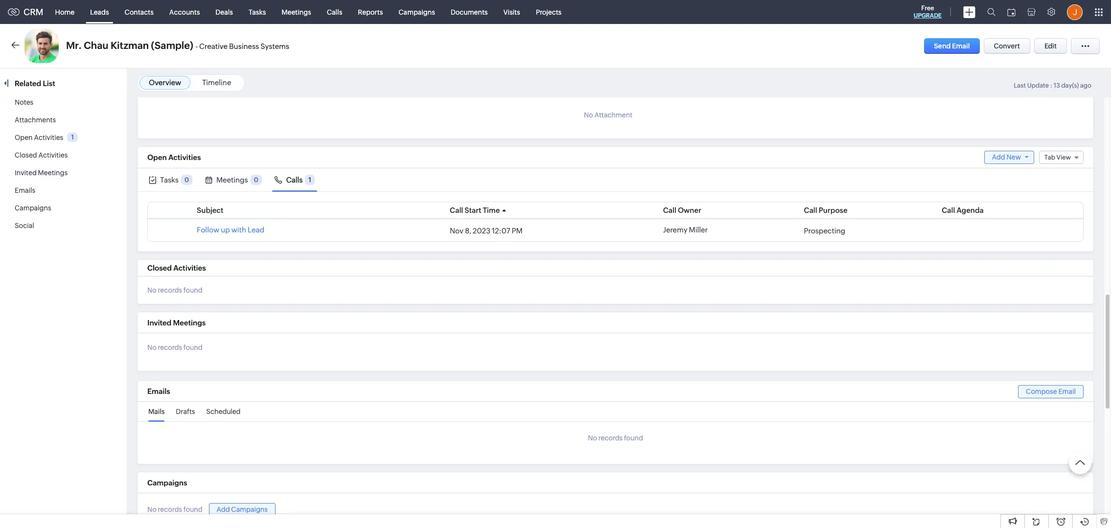 Task type: locate. For each thing, give the bounding box(es) containing it.
0 horizontal spatial tasks
[[160, 176, 179, 184]]

home link
[[47, 0, 82, 24]]

call left start at the left of page
[[450, 206, 463, 215]]

emails down invited meetings link
[[15, 187, 35, 194]]

-
[[196, 42, 198, 50]]

convert button
[[984, 38, 1031, 54]]

1 vertical spatial emails
[[147, 387, 170, 396]]

1 horizontal spatial add
[[993, 153, 1006, 161]]

1 horizontal spatial closed
[[147, 264, 172, 272]]

contacts link
[[117, 0, 162, 24]]

0 vertical spatial closed
[[15, 151, 37, 159]]

add campaigns
[[217, 506, 268, 514]]

timeline
[[202, 78, 231, 87]]

0 horizontal spatial add
[[217, 506, 230, 514]]

0 horizontal spatial 1
[[71, 134, 74, 141]]

follow up with lead
[[197, 226, 265, 234]]

campaigns link right reports
[[391, 0, 443, 24]]

0 vertical spatial invited meetings
[[15, 169, 68, 177]]

deals link
[[208, 0, 241, 24]]

campaigns inside add campaigns link
[[231, 506, 268, 514]]

add campaigns link
[[209, 503, 276, 517]]

0 horizontal spatial emails
[[15, 187, 35, 194]]

social link
[[15, 222, 34, 230]]

0 horizontal spatial email
[[953, 42, 970, 50]]

0 horizontal spatial open
[[15, 134, 33, 142]]

crm link
[[8, 7, 43, 17]]

calendar image
[[1008, 8, 1016, 16]]

1 horizontal spatial open
[[147, 153, 167, 162]]

timeline link
[[202, 78, 231, 87]]

1 horizontal spatial campaigns link
[[391, 0, 443, 24]]

campaigns inside campaigns link
[[399, 8, 435, 16]]

scheduled
[[206, 408, 241, 416]]

tab list
[[138, 168, 1094, 192]]

1
[[71, 134, 74, 141], [309, 176, 311, 184]]

1 call from the left
[[450, 206, 463, 215]]

kitzman
[[111, 40, 149, 51]]

call purpose
[[804, 206, 848, 215]]

0 horizontal spatial calls
[[286, 176, 303, 184]]

follow up with lead link
[[197, 226, 265, 236]]

emails up mails
[[147, 387, 170, 396]]

accounts
[[169, 8, 200, 16]]

2 0 from the left
[[254, 176, 258, 184]]

1 vertical spatial add
[[217, 506, 230, 514]]

2 call from the left
[[664, 206, 677, 215]]

free
[[922, 4, 935, 12]]

attachments link
[[15, 116, 56, 124]]

update
[[1028, 82, 1050, 89]]

calls inside tab
[[286, 176, 303, 184]]

activities up tasks "tab"
[[168, 153, 201, 162]]

1 vertical spatial tasks
[[160, 176, 179, 184]]

0 horizontal spatial invited
[[15, 169, 37, 177]]

campaigns link
[[391, 0, 443, 24], [15, 204, 51, 212]]

1 horizontal spatial tasks
[[249, 8, 266, 16]]

jeremy miller
[[664, 226, 708, 234]]

visits
[[504, 8, 520, 16]]

0 left calls tab
[[254, 176, 258, 184]]

0 horizontal spatial closed activities
[[15, 151, 68, 159]]

0 vertical spatial add
[[993, 153, 1006, 161]]

open activities up tasks "tab"
[[147, 153, 201, 162]]

0 inside meetings tab
[[254, 176, 258, 184]]

tab list containing tasks
[[138, 168, 1094, 192]]

1 vertical spatial open activities
[[147, 153, 201, 162]]

1 vertical spatial invited meetings
[[147, 319, 206, 327]]

Tab View field
[[1040, 151, 1084, 164]]

call for call start time
[[450, 206, 463, 215]]

with
[[232, 226, 246, 234]]

call owner
[[664, 206, 702, 215]]

leads link
[[82, 0, 117, 24]]

closed
[[15, 151, 37, 159], [147, 264, 172, 272]]

1 horizontal spatial 0
[[254, 176, 258, 184]]

home
[[55, 8, 75, 16]]

miller
[[689, 226, 708, 234]]

found
[[184, 287, 203, 294], [184, 344, 203, 352], [624, 434, 643, 442], [184, 506, 203, 514]]

owner
[[678, 206, 702, 215]]

0 inside tasks "tab"
[[185, 176, 189, 184]]

overview link
[[149, 78, 181, 87]]

tab view
[[1045, 154, 1072, 161]]

subject
[[197, 206, 224, 215]]

1 vertical spatial closed activities
[[147, 264, 206, 272]]

0 vertical spatial email
[[953, 42, 970, 50]]

search element
[[982, 0, 1002, 24]]

1 0 from the left
[[185, 176, 189, 184]]

day(s)
[[1062, 82, 1080, 89]]

0 horizontal spatial invited meetings
[[15, 169, 68, 177]]

attachment
[[595, 111, 633, 119]]

1 horizontal spatial open activities
[[147, 153, 201, 162]]

mails
[[148, 408, 165, 416]]

records
[[158, 287, 182, 294], [158, 344, 182, 352], [599, 434, 623, 442], [158, 506, 182, 514]]

emails
[[15, 187, 35, 194], [147, 387, 170, 396]]

systems
[[261, 42, 289, 50]]

calls link
[[319, 0, 350, 24]]

no records found
[[147, 287, 203, 294], [147, 344, 203, 352], [588, 434, 643, 442], [147, 506, 203, 514]]

add inside add campaigns link
[[217, 506, 230, 514]]

related
[[15, 79, 41, 88]]

up
[[221, 226, 230, 234]]

compose email
[[1027, 388, 1077, 396]]

open up tasks "tab"
[[147, 153, 167, 162]]

(sample)
[[151, 40, 193, 51]]

0 horizontal spatial open activities
[[15, 134, 63, 142]]

profile element
[[1062, 0, 1089, 24]]

open
[[15, 134, 33, 142], [147, 153, 167, 162]]

add new
[[993, 153, 1022, 161]]

calls
[[327, 8, 342, 16], [286, 176, 303, 184]]

invited meetings link
[[15, 169, 68, 177]]

tasks
[[249, 8, 266, 16], [160, 176, 179, 184]]

agenda
[[957, 206, 984, 215]]

1 vertical spatial email
[[1059, 388, 1077, 396]]

open activities up closed activities link
[[15, 134, 63, 142]]

add
[[993, 153, 1006, 161], [217, 506, 230, 514]]

tasks inside "tab"
[[160, 176, 179, 184]]

1 vertical spatial 1
[[309, 176, 311, 184]]

email right send
[[953, 42, 970, 50]]

invited meetings
[[15, 169, 68, 177], [147, 319, 206, 327]]

invited
[[15, 169, 37, 177], [147, 319, 172, 327]]

1 vertical spatial calls
[[286, 176, 303, 184]]

call
[[450, 206, 463, 215], [664, 206, 677, 215], [804, 206, 818, 215], [942, 206, 956, 215]]

campaigns link down emails link
[[15, 204, 51, 212]]

add for add campaigns
[[217, 506, 230, 514]]

1 horizontal spatial invited
[[147, 319, 172, 327]]

1 horizontal spatial email
[[1059, 388, 1077, 396]]

list
[[43, 79, 55, 88]]

call for call owner
[[664, 206, 677, 215]]

deals
[[216, 8, 233, 16]]

0
[[185, 176, 189, 184], [254, 176, 258, 184]]

email right the "compose"
[[1059, 388, 1077, 396]]

1 vertical spatial invited
[[147, 319, 172, 327]]

2023
[[473, 227, 491, 235]]

4 call from the left
[[942, 206, 956, 215]]

closed activities
[[15, 151, 68, 159], [147, 264, 206, 272]]

activities
[[34, 134, 63, 142], [38, 151, 68, 159], [168, 153, 201, 162], [173, 264, 206, 272]]

email inside button
[[953, 42, 970, 50]]

1 horizontal spatial invited meetings
[[147, 319, 206, 327]]

email for compose email
[[1059, 388, 1077, 396]]

call left owner
[[664, 206, 677, 215]]

1 horizontal spatial calls
[[327, 8, 342, 16]]

0 horizontal spatial 0
[[185, 176, 189, 184]]

call left purpose
[[804, 206, 818, 215]]

call left agenda
[[942, 206, 956, 215]]

open down attachments
[[15, 134, 33, 142]]

0 left meetings tab
[[185, 176, 189, 184]]

1 horizontal spatial 1
[[309, 176, 311, 184]]

contacts
[[125, 8, 154, 16]]

0 horizontal spatial campaigns link
[[15, 204, 51, 212]]

0 vertical spatial open
[[15, 134, 33, 142]]

3 call from the left
[[804, 206, 818, 215]]

social
[[15, 222, 34, 230]]



Task type: vqa. For each thing, say whether or not it's contained in the screenshot.
the bottommost "Campaigns" link
yes



Task type: describe. For each thing, give the bounding box(es) containing it.
send email button
[[925, 38, 980, 54]]

drafts
[[176, 408, 195, 416]]

chau
[[84, 40, 108, 51]]

no attachment
[[584, 111, 633, 119]]

ago
[[1081, 82, 1092, 89]]

0 vertical spatial invited
[[15, 169, 37, 177]]

emails link
[[15, 187, 35, 194]]

projects link
[[528, 0, 570, 24]]

follow
[[197, 226, 219, 234]]

activities up invited meetings link
[[38, 151, 68, 159]]

call start time
[[450, 206, 500, 215]]

reports link
[[350, 0, 391, 24]]

send
[[935, 42, 951, 50]]

time
[[483, 206, 500, 215]]

0 vertical spatial 1
[[71, 134, 74, 141]]

nov
[[450, 227, 464, 235]]

create menu image
[[964, 6, 976, 18]]

0 vertical spatial emails
[[15, 187, 35, 194]]

documents link
[[443, 0, 496, 24]]

meetings tab
[[203, 168, 264, 191]]

1 vertical spatial open
[[147, 153, 167, 162]]

search image
[[988, 8, 996, 16]]

tasks link
[[241, 0, 274, 24]]

prospecting
[[804, 227, 846, 235]]

0 vertical spatial calls
[[327, 8, 342, 16]]

projects
[[536, 8, 562, 16]]

1 inside calls tab
[[309, 176, 311, 184]]

call for call agenda
[[942, 206, 956, 215]]

call agenda
[[942, 206, 984, 215]]

1 horizontal spatial closed activities
[[147, 264, 206, 272]]

0 for tasks
[[185, 176, 189, 184]]

compose
[[1027, 388, 1058, 396]]

add for add new
[[993, 153, 1006, 161]]

0 for meetings
[[254, 176, 258, 184]]

crm
[[24, 7, 43, 17]]

0 vertical spatial campaigns link
[[391, 0, 443, 24]]

documents
[[451, 8, 488, 16]]

:
[[1051, 82, 1053, 89]]

0 horizontal spatial closed
[[15, 151, 37, 159]]

1 vertical spatial campaigns link
[[15, 204, 51, 212]]

meetings link
[[274, 0, 319, 24]]

activities down the "follow"
[[173, 264, 206, 272]]

convert
[[994, 42, 1021, 50]]

last
[[1014, 82, 1027, 89]]

upgrade
[[914, 12, 942, 19]]

email for send email
[[953, 42, 970, 50]]

mr.
[[66, 40, 82, 51]]

closed activities link
[[15, 151, 68, 159]]

creative
[[199, 42, 228, 50]]

13
[[1054, 82, 1061, 89]]

profile image
[[1068, 4, 1083, 20]]

tasks tab
[[146, 168, 195, 191]]

activities up closed activities link
[[34, 134, 63, 142]]

last update : 13 day(s) ago
[[1014, 82, 1092, 89]]

leads
[[90, 8, 109, 16]]

1 vertical spatial closed
[[147, 264, 172, 272]]

free upgrade
[[914, 4, 942, 19]]

send email
[[935, 42, 970, 50]]

0 vertical spatial tasks
[[249, 8, 266, 16]]

attachments
[[15, 116, 56, 124]]

new
[[1007, 153, 1022, 161]]

call start time image
[[503, 209, 507, 211]]

12:07
[[492, 227, 511, 235]]

0 vertical spatial closed activities
[[15, 151, 68, 159]]

pm
[[512, 227, 523, 235]]

0 vertical spatial open activities
[[15, 134, 63, 142]]

calls tab
[[272, 168, 317, 191]]

visits link
[[496, 0, 528, 24]]

8,
[[465, 227, 472, 235]]

edit button
[[1035, 38, 1068, 54]]

notes
[[15, 98, 33, 106]]

create menu element
[[958, 0, 982, 24]]

notes link
[[15, 98, 33, 106]]

view
[[1057, 154, 1072, 161]]

1 horizontal spatial emails
[[147, 387, 170, 396]]

nov 8, 2023 12:07 pm
[[450, 227, 523, 235]]

jeremy
[[664, 226, 688, 234]]

lead
[[248, 226, 265, 234]]

related list
[[15, 79, 57, 88]]

start
[[465, 206, 482, 215]]

mr. chau kitzman (sample) - creative business systems
[[66, 40, 289, 51]]

meetings inside tab
[[216, 176, 248, 184]]

edit
[[1045, 42, 1057, 50]]

tab
[[1045, 154, 1056, 161]]

reports
[[358, 8, 383, 16]]

call for call purpose
[[804, 206, 818, 215]]

business
[[229, 42, 259, 50]]

overview
[[149, 78, 181, 87]]

accounts link
[[162, 0, 208, 24]]

purpose
[[819, 206, 848, 215]]

open activities link
[[15, 134, 63, 142]]



